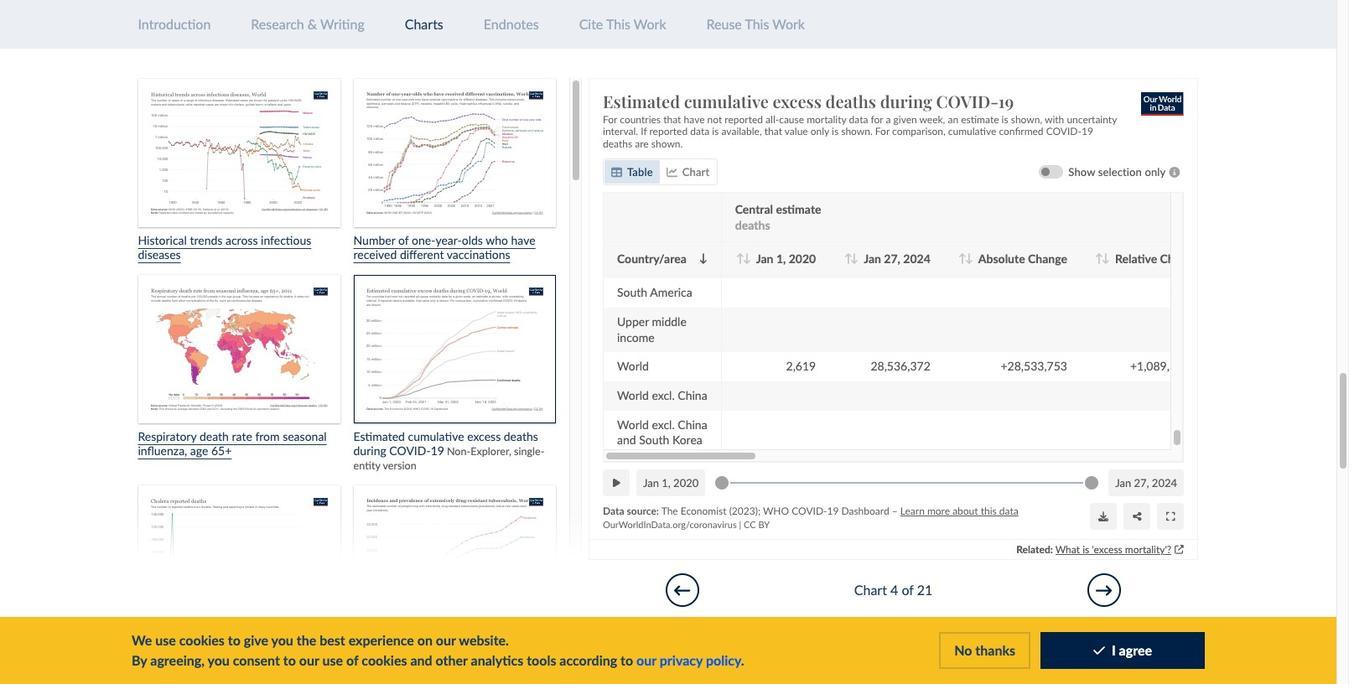 Task type: vqa. For each thing, say whether or not it's contained in the screenshot.
cookies
yes



Task type: describe. For each thing, give the bounding box(es) containing it.
we use cookies to give you the best experience on our website. by agreeing, you consent to our use of cookies and other analytics tools according to our privacy policy .
[[132, 632, 744, 668]]

28,536,372
[[871, 359, 931, 374]]

0 vertical spatial south
[[617, 286, 648, 300]]

estimated cumulative excess deaths during covid-19 for countries that have not reported all-cause mortality data for a given week, an estimate is shown, with uncertainty interval. if reported data is available, that value only is shown. for comparison, cumulative confirmed covid-19 deaths are shown.
[[603, 90, 1117, 150]]

source:
[[627, 505, 659, 518]]

excl. for world excl. china and south korea
[[652, 418, 675, 432]]

who
[[486, 233, 508, 247]]

world for world
[[617, 359, 649, 374]]

endnotes
[[484, 16, 539, 32]]

learn
[[901, 505, 925, 518]]

(2023);
[[729, 505, 761, 518]]

0 horizontal spatial data
[[690, 125, 710, 138]]

interactive charts on pandemics
[[138, 9, 537, 45]]

received
[[354, 247, 397, 261]]

of inside we use cookies to give you the best experience on our website. by agreeing, you consent to our use of cookies and other analytics tools according to our privacy policy .
[[346, 653, 359, 668]]

introduction link
[[138, 16, 211, 32]]

data
[[603, 505, 625, 518]]

0 horizontal spatial that
[[664, 113, 681, 126]]

interval.
[[603, 125, 638, 138]]

reuse
[[707, 16, 742, 32]]

research & writing link
[[251, 16, 365, 32]]

2,619
[[786, 359, 816, 374]]

the
[[297, 632, 316, 648]]

world excl. china
[[617, 388, 708, 403]]

show selection only
[[1069, 166, 1166, 179]]

0 vertical spatial 1,
[[777, 252, 786, 266]]

jan 27, 2024 button
[[1109, 470, 1184, 497]]

2 horizontal spatial our
[[637, 653, 657, 668]]

table
[[627, 166, 653, 179]]

up right from square image
[[1175, 545, 1184, 554]]

estimate inside estimated cumulative excess deaths during covid-19 for countries that have not reported all-cause mortality data for a given week, an estimate is shown, with uncertainty interval. if reported data is available, that value only is shown. for comparison, cumulative confirmed covid-19 deaths are shown.
[[961, 113, 999, 126]]

4
[[891, 582, 899, 598]]

'excess
[[1092, 543, 1123, 556]]

ourworldindata.org/coronavirus | cc by
[[603, 519, 770, 530]]

play time-lapse image
[[613, 478, 620, 488]]

1 horizontal spatial shown.
[[841, 125, 873, 138]]

go to previous slide image
[[675, 583, 691, 599]]

week,
[[920, 113, 946, 126]]

selection
[[1099, 166, 1142, 179]]

olds
[[462, 233, 483, 247]]

arrow up long image for jan
[[737, 253, 745, 264]]

1 arrow down long image from the left
[[700, 253, 708, 264]]

go to next slide image
[[1097, 583, 1113, 599]]

china for world excl. china
[[678, 388, 708, 403]]

policy
[[706, 653, 741, 668]]

1 horizontal spatial our
[[436, 632, 456, 648]]

available,
[[722, 125, 762, 138]]

0 vertical spatial 19
[[999, 90, 1014, 113]]

i agree
[[1112, 643, 1152, 659]]

influenza,
[[138, 444, 187, 458]]

respiratory death rate from seasonal influenza, age 65+ link
[[138, 275, 340, 458]]

0 horizontal spatial for
[[603, 113, 617, 126]]

1 vertical spatial deaths
[[603, 138, 633, 150]]

world for world excl. china and south korea
[[617, 418, 649, 432]]

more
[[928, 505, 950, 518]]

death
[[200, 429, 229, 444]]

excess
[[773, 90, 822, 113]]

share image
[[1133, 512, 1142, 522]]

confirmed
[[999, 125, 1044, 138]]

jan right arrow up long icon
[[864, 252, 881, 266]]

table image
[[611, 167, 622, 178]]

vaccinations
[[447, 247, 510, 261]]

agreeing,
[[150, 653, 205, 668]]

who
[[763, 505, 789, 518]]

related: what is 'excess mortality'?
[[1017, 543, 1172, 556]]

1 vertical spatial of
[[902, 582, 914, 598]]

from
[[255, 429, 280, 444]]

age
[[190, 444, 208, 458]]

china for world excl. china and south korea
[[678, 418, 708, 432]]

absolute
[[979, 252, 1025, 266]]

economist
[[681, 505, 727, 518]]

1 vertical spatial covid-
[[1046, 125, 1082, 138]]

1 horizontal spatial charts
[[405, 16, 444, 32]]

circle info image
[[1166, 167, 1184, 178]]

0 vertical spatial 2024
[[904, 252, 931, 266]]

endnotes link
[[484, 16, 539, 32]]

0 vertical spatial 2020
[[789, 252, 816, 266]]

south inside world excl. china and south korea
[[639, 433, 670, 447]]

chart
[[682, 166, 710, 179]]

2 horizontal spatial to
[[621, 653, 633, 668]]

uncertainty
[[1067, 113, 1117, 126]]

0 horizontal spatial shown.
[[652, 138, 683, 150]]

work for reuse this work
[[773, 16, 805, 32]]

jan 27, 2024 inside button
[[1116, 476, 1178, 490]]

.
[[741, 653, 744, 668]]

0 vertical spatial use
[[155, 632, 176, 648]]

arrow down long image for jan 1, 2020
[[743, 253, 751, 264]]

by
[[759, 519, 770, 530]]

is left the available,
[[712, 125, 719, 138]]

arrow up long image for relative
[[1096, 253, 1104, 264]]

what
[[1056, 543, 1080, 556]]

trends
[[190, 233, 223, 247]]

arrow down long image for absolute change
[[965, 253, 974, 264]]

0 vertical spatial cookies
[[179, 632, 225, 648]]

i agree button
[[1041, 633, 1205, 669]]

cite this work link
[[579, 16, 666, 32]]

central
[[735, 202, 773, 217]]

arrow down long image for jan 27, 2024
[[851, 253, 859, 264]]

change for absolute change
[[1028, 252, 1068, 266]]

1 horizontal spatial data
[[849, 113, 868, 126]]

only inside estimated cumulative excess deaths during covid-19 for countries that have not reported all-cause mortality data for a given week, an estimate is shown, with uncertainty interval. if reported data is available, that value only is shown. for comparison, cumulative confirmed covid-19 deaths are shown.
[[811, 125, 829, 138]]

end time slider
[[1079, 467, 1106, 500]]

absolute change
[[979, 252, 1068, 266]]

cc
[[744, 519, 756, 530]]

different
[[400, 247, 444, 261]]

website.
[[459, 632, 509, 648]]

other
[[436, 653, 468, 668]]

0 vertical spatial deaths
[[826, 90, 876, 113]]

related:
[[1017, 543, 1053, 556]]

income
[[617, 330, 655, 345]]

writing
[[320, 16, 365, 32]]

interactive
[[138, 9, 270, 45]]

excl. for world excl. china
[[652, 388, 675, 403]]

upper middle income
[[617, 315, 687, 345]]

2024 inside button
[[1152, 476, 1178, 490]]

arrow up long image for absolute
[[959, 253, 967, 264]]

have inside number of one-year-olds who have received different vaccinations
[[511, 233, 536, 247]]

if
[[641, 125, 647, 138]]

0 vertical spatial cumulative
[[684, 90, 769, 113]]

number of one-year-olds who have received different vaccinations
[[354, 233, 536, 261]]

show
[[1069, 166, 1096, 179]]

ourworldindata.org/coronavirus link
[[603, 519, 737, 530]]

one-
[[412, 233, 436, 247]]

–
[[892, 505, 898, 518]]

analytics
[[471, 653, 524, 668]]

+28,533,753
[[1001, 359, 1068, 374]]

america
[[650, 286, 693, 300]]



Task type: locate. For each thing, give the bounding box(es) containing it.
0 horizontal spatial cumulative
[[684, 90, 769, 113]]

1 vertical spatial have
[[511, 233, 536, 247]]

1 vertical spatial jan 27, 2024
[[1116, 476, 1178, 490]]

1 arrow up long image from the left
[[737, 253, 745, 264]]

cookies up agreeing,
[[179, 632, 225, 648]]

1 horizontal spatial reported
[[725, 113, 763, 126]]

1 vertical spatial only
[[1145, 166, 1166, 179]]

reported right the if
[[650, 125, 688, 138]]

1, up the at the bottom
[[662, 476, 671, 490]]

cumulative up not
[[684, 90, 769, 113]]

have left not
[[684, 113, 705, 126]]

1 horizontal spatial use
[[323, 653, 343, 668]]

for
[[603, 113, 617, 126], [875, 125, 890, 138]]

south up upper
[[617, 286, 648, 300]]

arrow up long image
[[844, 253, 853, 264]]

during
[[880, 90, 933, 113]]

middle
[[652, 315, 687, 329]]

estimated cumulative excess deaths during covid-19 link
[[603, 90, 1184, 113]]

only right value
[[811, 125, 829, 138]]

world inside world excl. china and south korea
[[617, 418, 649, 432]]

0 horizontal spatial 1,
[[662, 476, 671, 490]]

agree
[[1119, 643, 1152, 659]]

0 vertical spatial have
[[684, 113, 705, 126]]

you left the
[[271, 632, 293, 648]]

experience
[[349, 632, 414, 648]]

change
[[1028, 252, 1068, 266], [1160, 252, 1200, 266]]

chart button
[[660, 160, 717, 184]]

arrow up long image
[[737, 253, 745, 264], [959, 253, 967, 264], [1096, 253, 1104, 264]]

charts link
[[405, 16, 444, 32]]

1 horizontal spatial arrow down long image
[[1102, 253, 1110, 264]]

of left one-
[[398, 233, 409, 247]]

our up other
[[436, 632, 456, 648]]

tools
[[527, 653, 556, 668]]

1 vertical spatial cookies
[[362, 653, 407, 668]]

change for relative change
[[1160, 252, 1200, 266]]

a
[[886, 113, 891, 126]]

no thanks
[[955, 643, 1016, 659]]

0 horizontal spatial jan 27, 2024
[[864, 252, 931, 266]]

given
[[894, 113, 917, 126]]

0 horizontal spatial reported
[[650, 125, 688, 138]]

and left other
[[410, 653, 432, 668]]

dashboard
[[842, 505, 890, 518]]

world down world excl. china
[[617, 418, 649, 432]]

use down best
[[323, 653, 343, 668]]

1 horizontal spatial covid-
[[937, 90, 999, 113]]

enter full-screen image
[[1166, 512, 1175, 522]]

1 work from the left
[[634, 16, 666, 32]]

cause
[[779, 113, 804, 126]]

number
[[354, 233, 395, 247]]

not
[[708, 113, 722, 126]]

1 excl. from the top
[[652, 388, 675, 403]]

2 horizontal spatial data
[[1000, 505, 1019, 518]]

and inside we use cookies to give you the best experience on our website. by agreeing, you consent to our use of cookies and other analytics tools according to our privacy policy .
[[410, 653, 432, 668]]

2020 left arrow up long icon
[[789, 252, 816, 266]]

1 vertical spatial 2020
[[674, 476, 699, 490]]

1 horizontal spatial 27,
[[1134, 476, 1150, 490]]

1 vertical spatial south
[[639, 433, 670, 447]]

table button
[[605, 160, 660, 184]]

1 horizontal spatial only
[[1145, 166, 1166, 179]]

an
[[948, 113, 959, 126]]

south america
[[617, 286, 693, 300]]

china
[[678, 388, 708, 403], [678, 418, 708, 432]]

1, down central estimate deaths at the top
[[777, 252, 786, 266]]

2 horizontal spatial deaths
[[826, 90, 876, 113]]

2 arrow down long image from the left
[[851, 253, 859, 264]]

that left value
[[765, 125, 783, 138]]

1 vertical spatial world
[[617, 388, 649, 403]]

1 horizontal spatial cookies
[[362, 653, 407, 668]]

work
[[634, 16, 666, 32], [773, 16, 805, 32]]

1 this from the left
[[606, 16, 631, 32]]

0 horizontal spatial covid-
[[792, 505, 827, 518]]

1 vertical spatial jan 1, 2020
[[643, 476, 699, 490]]

i
[[1112, 643, 1116, 659]]

and inside world excl. china and south korea
[[617, 433, 636, 447]]

0 horizontal spatial this
[[606, 16, 631, 32]]

arrow up long image left relative
[[1096, 253, 1104, 264]]

this for reuse
[[745, 16, 769, 32]]

mortality'?
[[1125, 543, 1172, 556]]

1 vertical spatial 1,
[[662, 476, 671, 490]]

arrow down long image left relative
[[1102, 253, 1110, 264]]

data up chart
[[690, 125, 710, 138]]

and
[[617, 433, 636, 447], [410, 653, 432, 668]]

2024 up enter full-screen "icon"
[[1152, 476, 1178, 490]]

19 up "shown,"
[[999, 90, 1014, 113]]

on right writing
[[366, 9, 397, 45]]

relative change
[[1115, 252, 1200, 266]]

1 world from the top
[[617, 359, 649, 374]]

2 vertical spatial covid-
[[792, 505, 827, 518]]

1 horizontal spatial estimate
[[961, 113, 999, 126]]

covid- up the an
[[937, 90, 999, 113]]

1 horizontal spatial arrow down long image
[[851, 253, 859, 264]]

change right the absolute
[[1028, 252, 1068, 266]]

no thanks button
[[939, 633, 1031, 669]]

1 horizontal spatial 19
[[999, 90, 1014, 113]]

chart line image
[[667, 167, 677, 178]]

on inside we use cookies to give you the best experience on our website. by agreeing, you consent to our use of cookies and other analytics tools according to our privacy policy .
[[417, 632, 433, 648]]

have
[[684, 113, 705, 126], [511, 233, 536, 247]]

of down experience
[[346, 653, 359, 668]]

cookies
[[179, 632, 225, 648], [362, 653, 407, 668]]

you
[[271, 632, 293, 648], [208, 653, 230, 668]]

jan right end time slider
[[1116, 476, 1132, 490]]

jan up "source:" at the left
[[643, 476, 659, 490]]

world down income
[[617, 359, 649, 374]]

cite this work
[[579, 16, 666, 32]]

historical trends across infectious diseases link
[[138, 79, 340, 261]]

cumulative
[[684, 90, 769, 113], [948, 125, 997, 138]]

cookies down experience
[[362, 653, 407, 668]]

jan 1, 2020 up the at the bottom
[[643, 476, 699, 490]]

for left countries
[[603, 113, 617, 126]]

2020 up the at the bottom
[[674, 476, 699, 490]]

1 vertical spatial 19
[[1082, 125, 1094, 138]]

our down the
[[299, 653, 319, 668]]

1 vertical spatial you
[[208, 653, 230, 668]]

arrow down long image
[[743, 253, 751, 264], [851, 253, 859, 264], [965, 253, 974, 264]]

2 vertical spatial world
[[617, 418, 649, 432]]

0 vertical spatial covid-
[[937, 90, 999, 113]]

0 vertical spatial excl.
[[652, 388, 675, 403]]

27, right arrow up long icon
[[884, 252, 901, 266]]

2 arrow up long image from the left
[[959, 253, 967, 264]]

21
[[917, 582, 933, 598]]

shown. left a
[[841, 125, 873, 138]]

arrow up long image down central
[[737, 253, 745, 264]]

&
[[308, 16, 317, 32]]

to right according
[[621, 653, 633, 668]]

this right reuse
[[745, 16, 769, 32]]

estimate right central
[[776, 202, 822, 217]]

our
[[436, 632, 456, 648], [299, 653, 319, 668], [637, 653, 657, 668]]

korea
[[673, 433, 703, 447]]

1 vertical spatial estimate
[[776, 202, 822, 217]]

1 horizontal spatial you
[[271, 632, 293, 648]]

of right 4
[[902, 582, 914, 598]]

this for cite
[[606, 16, 631, 32]]

arrow down long image right country/area on the top
[[700, 253, 708, 264]]

3 arrow up long image from the left
[[1096, 253, 1104, 264]]

jan
[[756, 252, 774, 266], [864, 252, 881, 266], [643, 476, 659, 490], [1116, 476, 1132, 490]]

historical trends across infectious diseases
[[138, 233, 311, 261]]

charts
[[277, 9, 360, 45], [405, 16, 444, 32]]

1 horizontal spatial 2024
[[1152, 476, 1178, 490]]

privacy
[[660, 653, 703, 668]]

0 horizontal spatial have
[[511, 233, 536, 247]]

download image
[[1099, 512, 1109, 522]]

0 horizontal spatial 2020
[[674, 476, 699, 490]]

0 horizontal spatial you
[[208, 653, 230, 668]]

work right cite
[[634, 16, 666, 32]]

covid- right the "who"
[[792, 505, 827, 518]]

jan down central estimate deaths at the top
[[756, 252, 774, 266]]

0 vertical spatial and
[[617, 433, 636, 447]]

1 vertical spatial on
[[417, 632, 433, 648]]

arrow up long image left the absolute
[[959, 253, 967, 264]]

1 vertical spatial 27,
[[1134, 476, 1150, 490]]

number of one-year-olds who have received different vaccinations link
[[354, 79, 556, 261]]

reuse this work
[[707, 16, 805, 32]]

65+
[[211, 444, 232, 458]]

data source: the economist (2023); who covid-19 dashboard – learn more about this data
[[603, 505, 1019, 518]]

for left given
[[875, 125, 890, 138]]

deaths up mortality
[[826, 90, 876, 113]]

give
[[244, 632, 268, 648]]

research
[[251, 16, 304, 32]]

shown.
[[841, 125, 873, 138], [652, 138, 683, 150]]

jan 27, 2024 right arrow up long icon
[[864, 252, 931, 266]]

you left consent
[[208, 653, 230, 668]]

0 horizontal spatial to
[[228, 632, 241, 648]]

2 world from the top
[[617, 388, 649, 403]]

use up agreeing,
[[155, 632, 176, 648]]

is left "shown,"
[[1002, 113, 1009, 126]]

1 horizontal spatial jan 27, 2024
[[1116, 476, 1178, 490]]

data right the this
[[1000, 505, 1019, 518]]

our privacy policy link
[[637, 653, 741, 668]]

1, inside button
[[662, 476, 671, 490]]

2 this from the left
[[745, 16, 769, 32]]

check image
[[1094, 644, 1105, 658]]

according
[[560, 653, 617, 668]]

only right the selection
[[1145, 166, 1166, 179]]

estimate inside central estimate deaths
[[776, 202, 822, 217]]

1 arrow down long image from the left
[[743, 253, 751, 264]]

world up world excl. china and south korea
[[617, 388, 649, 403]]

use
[[155, 632, 176, 648], [323, 653, 343, 668]]

1 vertical spatial and
[[410, 653, 432, 668]]

south
[[617, 286, 648, 300], [639, 433, 670, 447]]

1 horizontal spatial that
[[765, 125, 783, 138]]

3 world from the top
[[617, 418, 649, 432]]

covid- right "shown,"
[[1046, 125, 1082, 138]]

south left korea
[[639, 433, 670, 447]]

shown. right are
[[652, 138, 683, 150]]

is right what
[[1083, 543, 1090, 556]]

deaths left are
[[603, 138, 633, 150]]

2 horizontal spatial arrow up long image
[[1096, 253, 1104, 264]]

envelope open text image
[[1154, 652, 1166, 663]]

+1,089,510%
[[1131, 359, 1200, 374]]

1 horizontal spatial 1,
[[777, 252, 786, 266]]

subscribe button
[[1148, 644, 1229, 671]]

0 horizontal spatial jan 1, 2020
[[643, 476, 699, 490]]

1 horizontal spatial have
[[684, 113, 705, 126]]

0 horizontal spatial on
[[366, 9, 397, 45]]

|
[[739, 519, 742, 530]]

0 horizontal spatial 2024
[[904, 252, 931, 266]]

to right consent
[[283, 653, 296, 668]]

reuse this work link
[[707, 16, 805, 32]]

cite
[[579, 16, 603, 32]]

1 horizontal spatial for
[[875, 125, 890, 138]]

2 change from the left
[[1160, 252, 1200, 266]]

data left for
[[849, 113, 868, 126]]

reported left all-
[[725, 113, 763, 126]]

0 horizontal spatial 19
[[827, 505, 839, 518]]

2 work from the left
[[773, 16, 805, 32]]

0 horizontal spatial arrow up long image
[[737, 253, 745, 264]]

0 vertical spatial you
[[271, 632, 293, 648]]

0 vertical spatial china
[[678, 388, 708, 403]]

to left give
[[228, 632, 241, 648]]

excl.
[[652, 388, 675, 403], [652, 418, 675, 432]]

2 vertical spatial 19
[[827, 505, 839, 518]]

of inside number of one-year-olds who have received different vaccinations
[[398, 233, 409, 247]]

0 horizontal spatial 27,
[[884, 252, 901, 266]]

that right the if
[[664, 113, 681, 126]]

0 horizontal spatial arrow down long image
[[743, 253, 751, 264]]

are
[[635, 138, 649, 150]]

world for world excl. china
[[617, 388, 649, 403]]

year-
[[436, 233, 462, 247]]

0 horizontal spatial charts
[[277, 9, 360, 45]]

deaths down central
[[735, 218, 770, 233]]

1 horizontal spatial and
[[617, 433, 636, 447]]

have inside estimated cumulative excess deaths during covid-19 for countries that have not reported all-cause mortality data for a given week, an estimate is shown, with uncertainty interval. if reported data is available, that value only is shown. for comparison, cumulative confirmed covid-19 deaths are shown.
[[684, 113, 705, 126]]

jan 1, 2020 down central estimate deaths at the top
[[756, 252, 816, 266]]

1 horizontal spatial of
[[398, 233, 409, 247]]

0 horizontal spatial and
[[410, 653, 432, 668]]

27, up share icon at the right of page
[[1134, 476, 1150, 490]]

0 vertical spatial jan 27, 2024
[[864, 252, 931, 266]]

1 china from the top
[[678, 388, 708, 403]]

1 vertical spatial china
[[678, 418, 708, 432]]

0 vertical spatial estimate
[[961, 113, 999, 126]]

work right reuse
[[773, 16, 805, 32]]

2 arrow down long image from the left
[[1102, 253, 1110, 264]]

and up the play time-lapse image
[[617, 433, 636, 447]]

this
[[606, 16, 631, 32], [745, 16, 769, 32]]

19 left dashboard
[[827, 505, 839, 518]]

0 vertical spatial jan 1, 2020
[[756, 252, 816, 266]]

seasonal
[[283, 429, 327, 444]]

19 right with
[[1082, 125, 1094, 138]]

2 excl. from the top
[[652, 418, 675, 432]]

0 horizontal spatial our
[[299, 653, 319, 668]]

1 horizontal spatial jan 1, 2020
[[756, 252, 816, 266]]

work for cite this work
[[634, 16, 666, 32]]

introduction
[[138, 16, 211, 32]]

have right who
[[511, 233, 536, 247]]

1 horizontal spatial cumulative
[[948, 125, 997, 138]]

with
[[1045, 113, 1065, 126]]

27, inside jan 27, 2024 button
[[1134, 476, 1150, 490]]

jan 27, 2024 up share icon at the right of page
[[1116, 476, 1178, 490]]

our left privacy
[[637, 653, 657, 668]]

0 horizontal spatial use
[[155, 632, 176, 648]]

change right relative
[[1160, 252, 1200, 266]]

is right value
[[832, 125, 839, 138]]

on right experience
[[417, 632, 433, 648]]

about
[[953, 505, 979, 518]]

china inside world excl. china and south korea
[[678, 418, 708, 432]]

historical
[[138, 233, 187, 247]]

deaths inside central estimate deaths
[[735, 218, 770, 233]]

excl. inside world excl. china and south korea
[[652, 418, 675, 432]]

0 vertical spatial 27,
[[884, 252, 901, 266]]

0 vertical spatial only
[[811, 125, 829, 138]]

excl. up korea
[[652, 418, 675, 432]]

this right cite
[[606, 16, 631, 32]]

2 horizontal spatial covid-
[[1046, 125, 1082, 138]]

1 change from the left
[[1028, 252, 1068, 266]]

1 horizontal spatial 2020
[[789, 252, 816, 266]]

jan 27, 2024
[[864, 252, 931, 266], [1116, 476, 1178, 490]]

2 horizontal spatial 19
[[1082, 125, 1094, 138]]

0 horizontal spatial change
[[1028, 252, 1068, 266]]

across
[[226, 233, 258, 247]]

jan 1, 2020
[[756, 252, 816, 266], [643, 476, 699, 490]]

0 horizontal spatial work
[[634, 16, 666, 32]]

2 vertical spatial of
[[346, 653, 359, 668]]

data
[[849, 113, 868, 126], [690, 125, 710, 138], [1000, 505, 1019, 518]]

on
[[366, 9, 397, 45], [417, 632, 433, 648]]

central estimate deaths
[[735, 202, 822, 233]]

excl. up world excl. china and south korea
[[652, 388, 675, 403]]

respiratory
[[138, 429, 197, 444]]

2 horizontal spatial of
[[902, 582, 914, 598]]

1 horizontal spatial arrow up long image
[[959, 253, 967, 264]]

1,
[[777, 252, 786, 266], [662, 476, 671, 490]]

2024 right arrow up long icon
[[904, 252, 931, 266]]

arrow down long image
[[700, 253, 708, 264], [1102, 253, 1110, 264]]

consent
[[233, 653, 280, 668]]

2020
[[789, 252, 816, 266], [674, 476, 699, 490]]

this
[[981, 505, 997, 518]]

2020 inside button
[[674, 476, 699, 490]]

2 china from the top
[[678, 418, 708, 432]]

cumulative right week,
[[948, 125, 997, 138]]

3 arrow down long image from the left
[[965, 253, 974, 264]]

1 horizontal spatial on
[[417, 632, 433, 648]]

0 vertical spatial on
[[366, 9, 397, 45]]

chart 4 of 21
[[854, 582, 933, 598]]

1 vertical spatial use
[[323, 653, 343, 668]]

jan 1, 2020 inside button
[[643, 476, 699, 490]]

1 horizontal spatial to
[[283, 653, 296, 668]]

start time slider
[[709, 467, 736, 500]]

estimate right the an
[[961, 113, 999, 126]]



